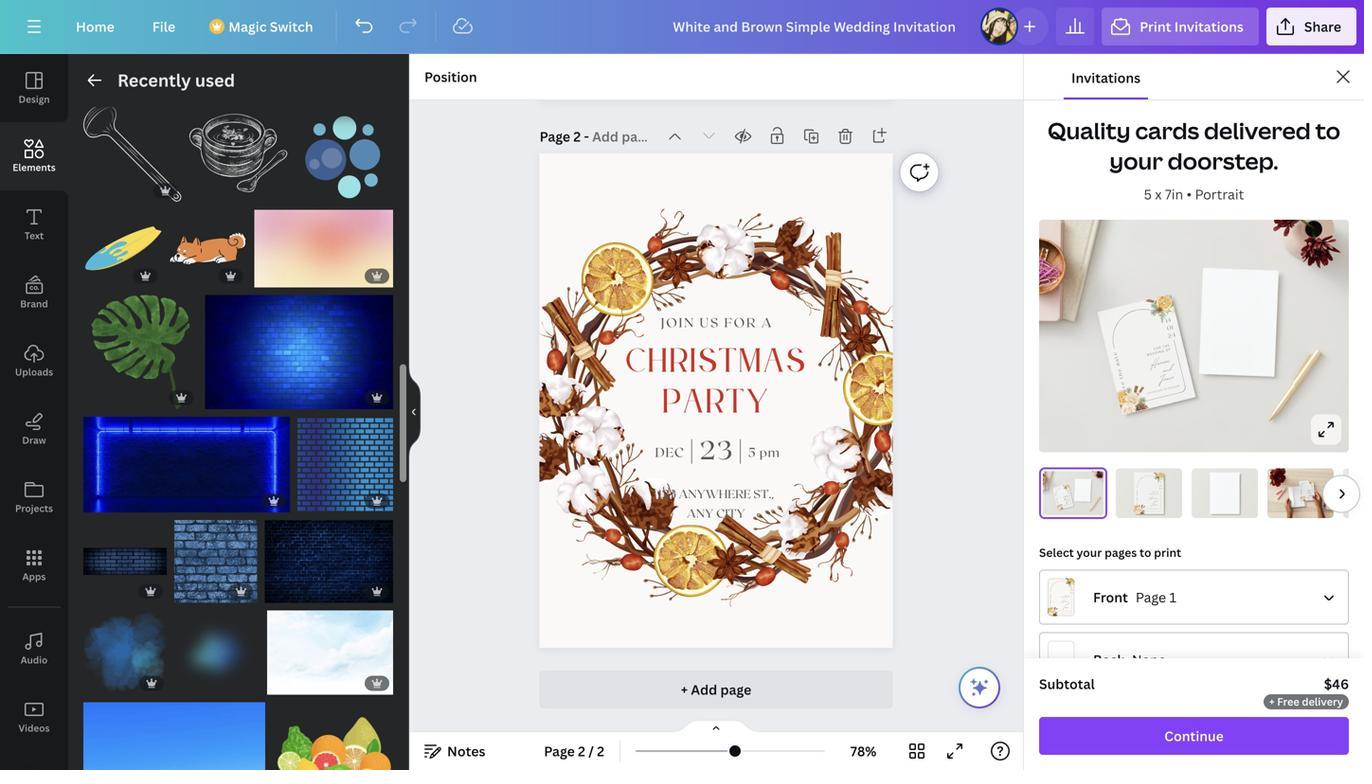 Task type: vqa. For each thing, say whether or not it's contained in the screenshot.
group
yes



Task type: describe. For each thing, give the bounding box(es) containing it.
for left "display preview 5 of the design" image
[[1309, 490, 1311, 490]]

side panel tab list
[[0, 54, 68, 770]]

123 anywhere st., any city
[[659, 487, 774, 520]]

display preview 5 of the design image
[[1344, 468, 1365, 518]]

brand button
[[0, 259, 68, 327]]

pm
[[760, 444, 781, 460]]

$46
[[1325, 675, 1349, 693]]

position
[[425, 68, 477, 86]]

cards
[[1136, 115, 1200, 146]]

7in
[[1165, 185, 1184, 203]]

print invitations button
[[1102, 8, 1259, 45]]

file
[[152, 18, 175, 36]]

shiba inu illustration image
[[169, 210, 247, 288]]

draw
[[22, 434, 46, 447]]

of down 14 01 24
[[1166, 347, 1172, 352]]

01 up select
[[1068, 491, 1069, 493]]

+ for + free delivery
[[1270, 695, 1275, 709]]

uploads button
[[0, 327, 68, 395]]

1 vertical spatial page
[[1136, 588, 1167, 606]]

pink gradient background image
[[254, 210, 393, 288]]

page
[[721, 681, 752, 699]]

print
[[1140, 18, 1172, 36]]

page for page 2 / 2
[[544, 742, 575, 760]]

123
[[659, 487, 677, 501]]

harumi up the invitation to follow
[[1150, 353, 1172, 372]]

1
[[1170, 588, 1177, 606]]

and left "display preview 5 of the design" image
[[1310, 493, 1312, 496]]

jamie up select
[[1066, 501, 1070, 505]]

join us for a
[[661, 314, 774, 330]]

front
[[1094, 588, 1128, 606]]

23
[[700, 434, 734, 465]]

select
[[1040, 545, 1074, 560]]

and jamie
[[1159, 362, 1176, 387]]

wedding up select
[[1063, 496, 1067, 498]]

city
[[717, 506, 746, 520]]

invitations inside 'dropdown button'
[[1175, 18, 1244, 36]]

14 inside 14 01 24 save the date
[[1160, 481, 1162, 484]]

none
[[1132, 651, 1166, 669]]

24 left "display preview 5 of the design" image
[[1312, 487, 1314, 489]]

us
[[700, 314, 720, 330]]

show pages image
[[671, 719, 762, 734]]

follow inside invitation to follow harumi and jamie
[[1155, 508, 1159, 509]]

quality cards delivered to your doorstep. 5 x 7in • portrait
[[1048, 115, 1341, 203]]

back
[[1094, 651, 1125, 669]]

24 up select
[[1068, 492, 1070, 495]]

elements button
[[0, 122, 68, 190]]

wedding up invitation to follow harumi and jamie
[[1150, 493, 1157, 495]]

join
[[661, 314, 696, 330]]

page for page 2 -
[[540, 127, 571, 145]]

cooking utensil image
[[83, 104, 182, 202]]

recently
[[118, 69, 191, 92]]

+ free delivery
[[1270, 695, 1344, 709]]

videos button
[[0, 683, 68, 751]]

follow up select
[[1068, 504, 1071, 505]]

home
[[76, 18, 114, 36]]

jamie right the save the date
[[1159, 370, 1176, 387]]

select your pages to print element
[[1040, 570, 1349, 687]]

sky, clear sky, sky cloud, soft sky background image
[[267, 611, 393, 695]]

blue, brick wall image
[[205, 295, 393, 409]]

for up invitation to follow harumi and jamie
[[1153, 491, 1156, 493]]

videos
[[19, 722, 50, 735]]

draw button
[[0, 395, 68, 463]]

dec
[[655, 444, 685, 460]]

brick wall with blue neon light image
[[83, 417, 290, 513]]

2 right '/'
[[597, 742, 605, 760]]

continue button
[[1040, 717, 1349, 755]]

Page title text field
[[592, 127, 654, 146]]

+ add page
[[681, 681, 752, 699]]

switch
[[270, 18, 313, 36]]

notes
[[447, 742, 486, 760]]

to up select
[[1067, 505, 1068, 505]]

to left print
[[1140, 545, 1152, 560]]

save up select
[[1058, 503, 1060, 507]]

jamie left "display preview 5 of the design" image
[[1309, 495, 1312, 497]]

of left "display preview 5 of the design" image
[[1311, 490, 1312, 491]]

page 2 / 2
[[544, 742, 605, 760]]

+ add page button
[[540, 671, 893, 709]]

st.,
[[754, 487, 774, 501]]

magic switch
[[229, 18, 313, 36]]

projects
[[15, 502, 53, 515]]

recently used
[[118, 69, 235, 92]]

blue brick background image
[[174, 520, 257, 603]]

save left "display preview 5 of the design" image
[[1301, 495, 1303, 498]]

blue brick wall image
[[83, 520, 167, 603]]

print
[[1154, 545, 1182, 560]]

used
[[195, 69, 235, 92]]

design button
[[0, 54, 68, 122]]

wedding up the and jamie
[[1147, 349, 1165, 357]]

apps
[[22, 570, 46, 583]]

to inside quality cards delivered to your doorstep. 5 x 7in • portrait
[[1316, 115, 1341, 146]]

2 for /
[[578, 742, 586, 760]]

brand
[[20, 298, 48, 310]]

display preview 3 of the design image
[[1192, 468, 1258, 518]]

citrus fruits image
[[273, 703, 393, 770]]

back none
[[1094, 651, 1166, 669]]

share
[[1305, 18, 1342, 36]]

apps button
[[0, 532, 68, 600]]

date up select
[[1056, 497, 1058, 500]]

date left "display preview 5 of the design" image
[[1301, 489, 1302, 492]]

0 horizontal spatial 5
[[749, 444, 757, 460]]

78%
[[851, 742, 877, 760]]

surfing board isometric 3d icon image
[[83, 210, 161, 288]]

14 01 24
[[1165, 316, 1177, 341]]

magic switch button
[[198, 8, 329, 45]]

print invitations
[[1140, 18, 1244, 36]]

01 inside 14 01 24 save the date
[[1160, 484, 1162, 487]]

1 horizontal spatial 14 01 24 save the date for the wedding of invitation to follow harumi and jamie
[[1301, 484, 1314, 499]]

any
[[687, 506, 714, 520]]

5 inside quality cards delivered to your doorstep. 5 x 7in • portrait
[[1144, 185, 1152, 203]]

14 inside 14 01 24
[[1165, 316, 1172, 325]]

blue gradient brick wall image
[[298, 417, 393, 513]]



Task type: locate. For each thing, give the bounding box(es) containing it.
add
[[691, 681, 717, 699]]

14 left "display preview 5 of the design" image
[[1312, 484, 1313, 486]]

notes button
[[417, 736, 493, 767]]

0 horizontal spatial 14 01 24 save the date for the wedding of invitation to follow harumi and jamie
[[1056, 489, 1071, 507]]

harumi
[[1150, 353, 1172, 372], [1308, 491, 1312, 494], [1150, 495, 1158, 501], [1064, 497, 1069, 501]]

projects button
[[0, 463, 68, 532]]

0 horizontal spatial your
[[1077, 545, 1102, 560]]

elements
[[13, 161, 56, 174]]

your left pages
[[1077, 545, 1102, 560]]

+
[[681, 681, 688, 699], [1270, 695, 1275, 709]]

01 up the and jamie
[[1167, 323, 1174, 333]]

1 vertical spatial 5
[[749, 444, 757, 460]]

save inside 14 01 24 save the date
[[1136, 502, 1139, 508]]

audio
[[21, 654, 48, 667]]

24
[[1168, 331, 1177, 341], [1159, 487, 1162, 490], [1312, 487, 1314, 489], [1068, 492, 1070, 495]]

follow inside the invitation to follow
[[1169, 384, 1180, 390]]

anywhere
[[679, 487, 751, 501]]

to inside the invitation to follow
[[1164, 387, 1168, 391]]

jamie up print
[[1152, 502, 1158, 508]]

save left invitation to follow harumi and jamie
[[1136, 502, 1139, 508]]

to inside invitation to follow harumi and jamie
[[1153, 508, 1154, 509]]

page left -
[[540, 127, 571, 145]]

canva assistant image
[[968, 677, 991, 699]]

2 for -
[[574, 127, 581, 145]]

and inside the and jamie
[[1161, 362, 1174, 378]]

christmas
[[627, 337, 808, 390]]

date inside the save the date
[[1112, 351, 1122, 367]]

the inside 14 01 24 save the date
[[1136, 496, 1139, 501]]

home link
[[61, 8, 130, 45]]

of up invitation to follow harumi and jamie
[[1157, 493, 1159, 495]]

and up print
[[1154, 499, 1158, 504]]

14 left display preview 3 of the design image
[[1160, 481, 1162, 484]]

date left the and jamie
[[1112, 351, 1122, 367]]

01 left "display preview 5 of the design" image
[[1312, 486, 1313, 487]]

invitation inside invitation to follow harumi and jamie
[[1146, 508, 1152, 509]]

the
[[1163, 343, 1171, 349], [1116, 367, 1125, 380], [1311, 489, 1312, 490], [1156, 491, 1159, 493], [1301, 492, 1303, 495], [1067, 495, 1069, 496], [1136, 496, 1139, 501], [1057, 500, 1059, 503]]

position button
[[417, 62, 485, 92]]

5 left x
[[1144, 185, 1152, 203]]

follow
[[1169, 384, 1180, 390], [1311, 498, 1313, 498], [1068, 504, 1071, 505], [1155, 508, 1159, 509]]

1 horizontal spatial your
[[1110, 145, 1163, 176]]

1 horizontal spatial 5
[[1144, 185, 1152, 203]]

+ inside button
[[681, 681, 688, 699]]

invitation
[[1147, 389, 1164, 395], [1306, 498, 1310, 499], [1064, 505, 1067, 506], [1146, 508, 1152, 509]]

for the wedding of down 14 01 24
[[1147, 343, 1172, 357]]

blue sky image
[[83, 703, 265, 770]]

front page 1
[[1094, 588, 1177, 606]]

page 2 -
[[540, 127, 592, 145]]

blurred gradient shape image
[[175, 611, 259, 695]]

continue
[[1165, 727, 1224, 745]]

01 inside 14 01 24
[[1167, 323, 1174, 333]]

uploads
[[15, 366, 53, 379]]

free
[[1278, 695, 1300, 709]]

invitation down 14 01 24 save the date
[[1146, 508, 1152, 509]]

page 2 / 2 button
[[537, 736, 612, 767]]

14 01 24 save the date for the wedding of invitation to follow harumi and jamie
[[1301, 484, 1314, 499], [1056, 489, 1071, 507]]

quality
[[1048, 115, 1131, 146]]

design
[[18, 93, 50, 106]]

to down the and jamie
[[1164, 387, 1168, 391]]

1 horizontal spatial +
[[1270, 695, 1275, 709]]

14 up the and jamie
[[1165, 316, 1172, 325]]

to right the delivered
[[1316, 115, 1341, 146]]

your inside quality cards delivered to your doorstep. 5 x 7in • portrait
[[1110, 145, 1163, 176]]

invitations up quality on the top right of the page
[[1072, 69, 1141, 87]]

dark blue brick wall grunge texture background. image
[[265, 520, 393, 603]]

page left '/'
[[544, 742, 575, 760]]

date
[[1112, 351, 1122, 367], [1301, 489, 1302, 492], [1136, 489, 1139, 495], [1056, 497, 1058, 500]]

invitation down the and jamie
[[1147, 389, 1164, 395]]

harumi up print
[[1150, 495, 1158, 501]]

save the date
[[1112, 351, 1129, 397]]

01 left display preview 3 of the design image
[[1160, 484, 1162, 487]]

delivery
[[1302, 695, 1344, 709]]

save
[[1119, 380, 1129, 397], [1301, 495, 1303, 498], [1136, 502, 1139, 508], [1058, 503, 1060, 507]]

for the wedding of
[[1147, 343, 1172, 357], [1150, 491, 1159, 495]]

14
[[1165, 316, 1172, 325], [1160, 481, 1162, 484], [1312, 484, 1313, 486], [1067, 489, 1069, 491]]

group
[[83, 104, 182, 202], [295, 104, 393, 202], [83, 198, 161, 288], [254, 198, 393, 288], [169, 210, 247, 288], [83, 284, 198, 409], [205, 284, 393, 409], [83, 406, 290, 513], [298, 406, 393, 513], [83, 509, 167, 603], [174, 509, 257, 603], [265, 509, 393, 603], [83, 600, 168, 695], [175, 600, 259, 695], [267, 600, 393, 695], [83, 691, 265, 770], [273, 691, 393, 770]]

/
[[589, 742, 594, 760]]

0 vertical spatial invitations
[[1175, 18, 1244, 36]]

5 pm
[[749, 444, 781, 460]]

harumi inside invitation to follow harumi and jamie
[[1150, 495, 1158, 501]]

24 inside 14 01 24 save the date
[[1159, 487, 1162, 490]]

save left the invitation to follow
[[1119, 380, 1129, 397]]

text
[[25, 229, 44, 242]]

for up select
[[1065, 496, 1067, 497]]

2 vertical spatial page
[[544, 742, 575, 760]]

0 horizontal spatial invitations
[[1072, 69, 1141, 87]]

file button
[[137, 8, 191, 45]]

to
[[1316, 115, 1341, 146], [1164, 387, 1168, 391], [1310, 498, 1310, 498], [1067, 505, 1068, 505], [1153, 508, 1154, 509], [1140, 545, 1152, 560]]

and up the invitation to follow
[[1161, 362, 1174, 378]]

0 vertical spatial 5
[[1144, 185, 1152, 203]]

follow down 14 01 24 save the date
[[1155, 508, 1159, 509]]

jamie inside invitation to follow harumi and jamie
[[1152, 502, 1158, 508]]

the inside the save the date
[[1116, 367, 1125, 380]]

x
[[1156, 185, 1162, 203]]

•
[[1187, 185, 1192, 203]]

date inside 14 01 24 save the date
[[1136, 489, 1139, 495]]

of up select
[[1068, 496, 1069, 497]]

portrait
[[1195, 185, 1245, 203]]

save inside the save the date
[[1119, 380, 1129, 397]]

1 vertical spatial invitations
[[1072, 69, 1141, 87]]

wedding left "display preview 5 of the design" image
[[1307, 490, 1311, 491]]

78% button
[[833, 736, 895, 767]]

share button
[[1267, 8, 1357, 45]]

14 up select
[[1067, 489, 1069, 491]]

follow left "display preview 5 of the design" image
[[1311, 498, 1313, 498]]

date left invitation to follow harumi and jamie
[[1136, 489, 1139, 495]]

2 left '/'
[[578, 742, 586, 760]]

0 horizontal spatial +
[[681, 681, 688, 699]]

invitation to follow harumi and jamie
[[1146, 495, 1159, 509]]

+ left 'add'
[[681, 681, 688, 699]]

harumi left "display preview 5 of the design" image
[[1308, 491, 1312, 494]]

invitations button
[[1064, 54, 1149, 100]]

1 horizontal spatial invitations
[[1175, 18, 1244, 36]]

14 01 24 save the date
[[1136, 481, 1162, 508]]

14 01 24 save the date for the wedding of invitation to follow harumi and jamie up select
[[1056, 489, 1071, 507]]

to down 14 01 24 save the date
[[1153, 508, 1154, 509]]

jamie
[[1159, 370, 1176, 387], [1309, 495, 1312, 497], [1066, 501, 1070, 505], [1152, 502, 1158, 508]]

invitations right print
[[1175, 18, 1244, 36]]

pages
[[1105, 545, 1137, 560]]

delivered
[[1204, 115, 1311, 146]]

your up x
[[1110, 145, 1163, 176]]

0 vertical spatial for the wedding of
[[1147, 343, 1172, 357]]

invitation left "display preview 5 of the design" image
[[1306, 498, 1310, 499]]

water color blue image
[[83, 611, 168, 695]]

0 vertical spatial page
[[540, 127, 571, 145]]

5 left pm
[[749, 444, 757, 460]]

14 01 24 save the date for the wedding of invitation to follow harumi and jamie left "display preview 5 of the design" image
[[1301, 484, 1314, 499]]

24 up print
[[1159, 487, 1162, 490]]

wedding
[[1147, 349, 1165, 357], [1307, 490, 1311, 491], [1150, 493, 1157, 495], [1063, 496, 1067, 498]]

Design title text field
[[658, 8, 973, 45]]

invitation up select
[[1064, 505, 1067, 506]]

harumi up select
[[1064, 497, 1069, 501]]

monstera leaf watercolor image
[[83, 295, 198, 409]]

+ left free
[[1270, 695, 1275, 709]]

for the wedding of up invitation to follow harumi and jamie
[[1150, 491, 1159, 495]]

2 left -
[[574, 127, 581, 145]]

to left "display preview 5 of the design" image
[[1310, 498, 1310, 498]]

party
[[663, 377, 771, 431]]

subtotal
[[1040, 675, 1095, 693]]

for left a in the right top of the page
[[725, 314, 757, 330]]

magic
[[229, 18, 267, 36]]

your
[[1110, 145, 1163, 176], [1077, 545, 1102, 560]]

page inside button
[[544, 742, 575, 760]]

text button
[[0, 190, 68, 259]]

hide image
[[408, 367, 421, 458]]

audio button
[[0, 615, 68, 683]]

for
[[725, 314, 757, 330], [1154, 345, 1162, 351], [1309, 490, 1311, 490], [1153, 491, 1156, 493], [1065, 496, 1067, 497]]

1 vertical spatial your
[[1077, 545, 1102, 560]]

+ for + add page
[[681, 681, 688, 699]]

select your pages to print
[[1040, 545, 1182, 560]]

24 up the and jamie
[[1168, 331, 1177, 341]]

0 vertical spatial your
[[1110, 145, 1163, 176]]

and up select
[[1067, 499, 1069, 503]]

of
[[1166, 347, 1172, 352], [1311, 490, 1312, 491], [1157, 493, 1159, 495], [1068, 496, 1069, 497]]

page left 1
[[1136, 588, 1167, 606]]

-
[[584, 127, 589, 145]]

follow right the save the date
[[1169, 384, 1180, 390]]

doorstep.
[[1168, 145, 1279, 176]]

main menu bar
[[0, 0, 1365, 54]]

and
[[1161, 362, 1174, 378], [1310, 493, 1312, 496], [1154, 499, 1158, 504], [1067, 499, 1069, 503]]

01
[[1167, 323, 1174, 333], [1160, 484, 1162, 487], [1312, 486, 1313, 487], [1068, 491, 1069, 493]]

invitations inside button
[[1072, 69, 1141, 87]]

invitation to follow
[[1147, 384, 1180, 395]]

24 inside 14 01 24
[[1168, 331, 1177, 341]]

a
[[762, 314, 774, 330]]

invitation inside the invitation to follow
[[1147, 389, 1164, 395]]

for up the and jamie
[[1154, 345, 1162, 351]]

1 vertical spatial for the wedding of
[[1150, 491, 1159, 495]]

and inside invitation to follow harumi and jamie
[[1154, 499, 1158, 504]]



